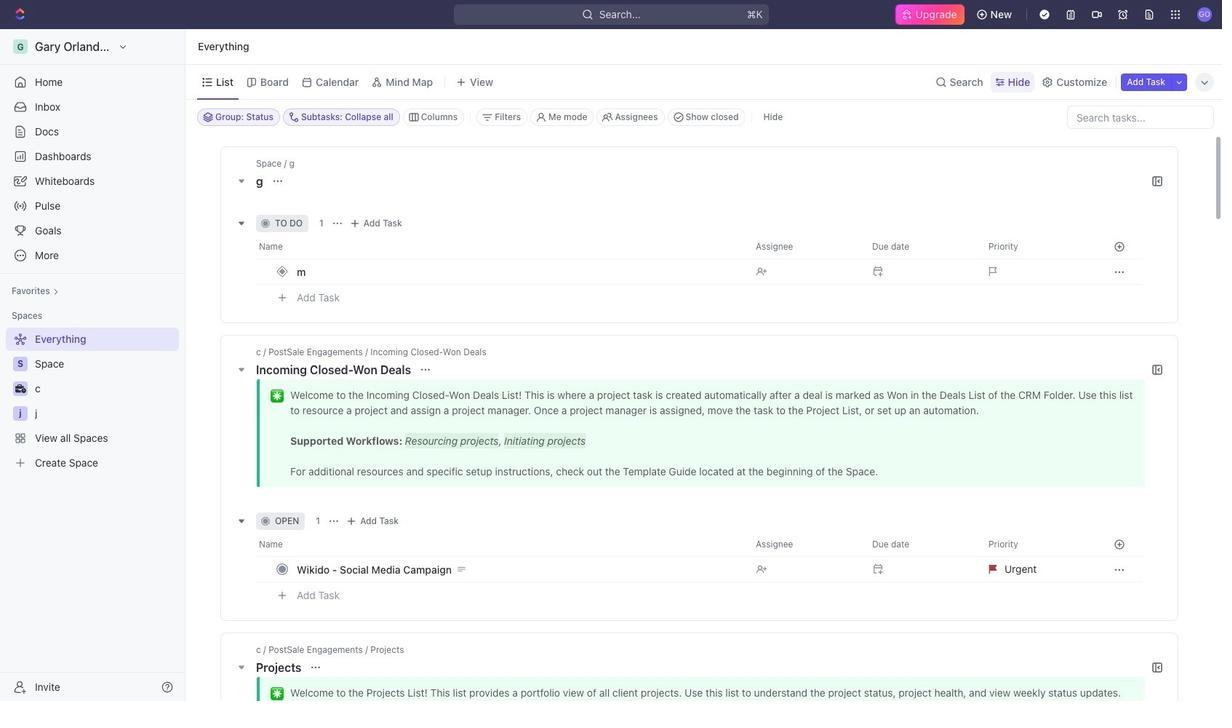 Task type: locate. For each thing, give the bounding box(es) containing it.
business time image
[[15, 384, 26, 393]]

tree
[[6, 328, 179, 475]]

Search tasks... text field
[[1069, 106, 1214, 128]]

gary orlando's workspace, , element
[[13, 39, 28, 54]]



Task type: describe. For each thing, give the bounding box(es) containing it.
j, , element
[[13, 406, 28, 421]]

sidebar navigation
[[0, 29, 189, 701]]

space, , element
[[13, 357, 28, 371]]

tree inside sidebar navigation
[[6, 328, 179, 475]]



Task type: vqa. For each thing, say whether or not it's contained in the screenshot.
Search tasks... text field
yes



